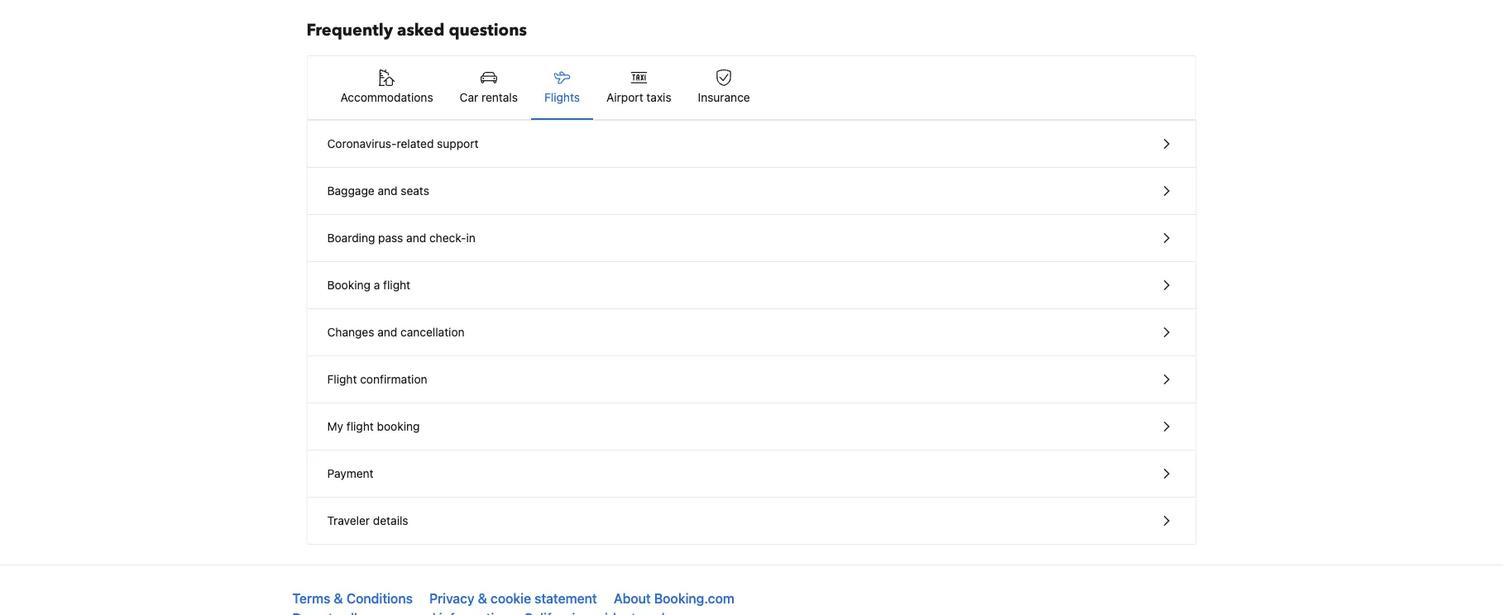 Task type: describe. For each thing, give the bounding box(es) containing it.
airport taxis button
[[593, 56, 685, 119]]

airport taxis
[[606, 91, 671, 104]]

flight confirmation button
[[307, 357, 1196, 404]]

accommodations button
[[327, 56, 446, 119]]

my flight booking
[[327, 420, 420, 433]]

flight
[[327, 373, 357, 386]]

car rentals
[[460, 91, 518, 104]]

changes and cancellation button
[[307, 309, 1196, 357]]

terms & conditions link
[[292, 591, 413, 607]]

traveler details
[[327, 514, 408, 528]]

baggage and seats button
[[307, 168, 1196, 215]]

details
[[373, 514, 408, 528]]

about booking.com
[[614, 591, 735, 607]]

privacy & cookie statement link
[[429, 591, 597, 607]]

about
[[614, 591, 651, 607]]

taxis
[[646, 91, 671, 104]]

booking a flight
[[327, 278, 410, 292]]

& for terms
[[334, 591, 343, 607]]

changes and cancellation
[[327, 326, 465, 339]]

terms & conditions
[[292, 591, 413, 607]]

cancellation
[[400, 326, 465, 339]]

booking a flight button
[[307, 262, 1196, 309]]

& for privacy
[[478, 591, 487, 607]]

privacy
[[429, 591, 475, 607]]

coronavirus-
[[327, 137, 397, 151]]

asked
[[397, 19, 445, 42]]

booking.com
[[654, 591, 735, 607]]

boarding pass and check-in button
[[307, 215, 1196, 262]]

car
[[460, 91, 478, 104]]

questions
[[449, 19, 527, 42]]

privacy & cookie statement
[[429, 591, 597, 607]]

payment
[[327, 467, 374, 481]]

traveler
[[327, 514, 370, 528]]

seats
[[401, 184, 429, 198]]

airport
[[606, 91, 643, 104]]

booking
[[377, 420, 420, 433]]

conditions
[[346, 591, 413, 607]]

statement
[[535, 591, 597, 607]]

baggage
[[327, 184, 375, 198]]

and inside "button"
[[406, 231, 426, 245]]

support
[[437, 137, 479, 151]]

flights button
[[531, 56, 593, 119]]



Task type: vqa. For each thing, say whether or not it's contained in the screenshot.
'and' within the 'changes and cancellation' button
yes



Task type: locate. For each thing, give the bounding box(es) containing it.
rentals
[[482, 91, 518, 104]]

0 vertical spatial and
[[378, 184, 398, 198]]

flight confirmation
[[327, 373, 427, 386]]

flight right a
[[383, 278, 410, 292]]

payment button
[[307, 451, 1196, 498]]

flights
[[544, 91, 580, 104]]

and left seats
[[378, 184, 398, 198]]

booking
[[327, 278, 371, 292]]

my flight booking button
[[307, 404, 1196, 451]]

2 & from the left
[[478, 591, 487, 607]]

changes
[[327, 326, 374, 339]]

1 horizontal spatial &
[[478, 591, 487, 607]]

check-
[[429, 231, 466, 245]]

cookie
[[491, 591, 531, 607]]

0 horizontal spatial flight
[[346, 420, 374, 433]]

and
[[378, 184, 398, 198], [406, 231, 426, 245], [377, 326, 397, 339]]

insurance button
[[685, 56, 763, 119]]

flight right my
[[346, 420, 374, 433]]

frequently
[[307, 19, 393, 42]]

frequently asked questions
[[307, 19, 527, 42]]

and right the pass
[[406, 231, 426, 245]]

tab list containing accommodations
[[307, 56, 1196, 121]]

tab list
[[307, 56, 1196, 121]]

&
[[334, 591, 343, 607], [478, 591, 487, 607]]

car rentals button
[[446, 56, 531, 119]]

terms
[[292, 591, 330, 607]]

insurance
[[698, 91, 750, 104]]

boarding
[[327, 231, 375, 245]]

0 vertical spatial flight
[[383, 278, 410, 292]]

1 vertical spatial flight
[[346, 420, 374, 433]]

and for seats
[[378, 184, 398, 198]]

2 vertical spatial and
[[377, 326, 397, 339]]

confirmation
[[360, 373, 427, 386]]

and for cancellation
[[377, 326, 397, 339]]

about booking.com link
[[614, 591, 735, 607]]

pass
[[378, 231, 403, 245]]

1 horizontal spatial flight
[[383, 278, 410, 292]]

accommodations
[[340, 91, 433, 104]]

0 horizontal spatial &
[[334, 591, 343, 607]]

a
[[374, 278, 380, 292]]

& right terms
[[334, 591, 343, 607]]

baggage and seats
[[327, 184, 429, 198]]

& left cookie
[[478, 591, 487, 607]]

my
[[327, 420, 343, 433]]

1 vertical spatial and
[[406, 231, 426, 245]]

related
[[397, 137, 434, 151]]

and right changes
[[377, 326, 397, 339]]

in
[[466, 231, 476, 245]]

traveler details button
[[307, 498, 1196, 544]]

1 & from the left
[[334, 591, 343, 607]]

boarding pass and check-in
[[327, 231, 476, 245]]

coronavirus-related support
[[327, 137, 479, 151]]

flight
[[383, 278, 410, 292], [346, 420, 374, 433]]

coronavirus-related support button
[[307, 121, 1196, 168]]



